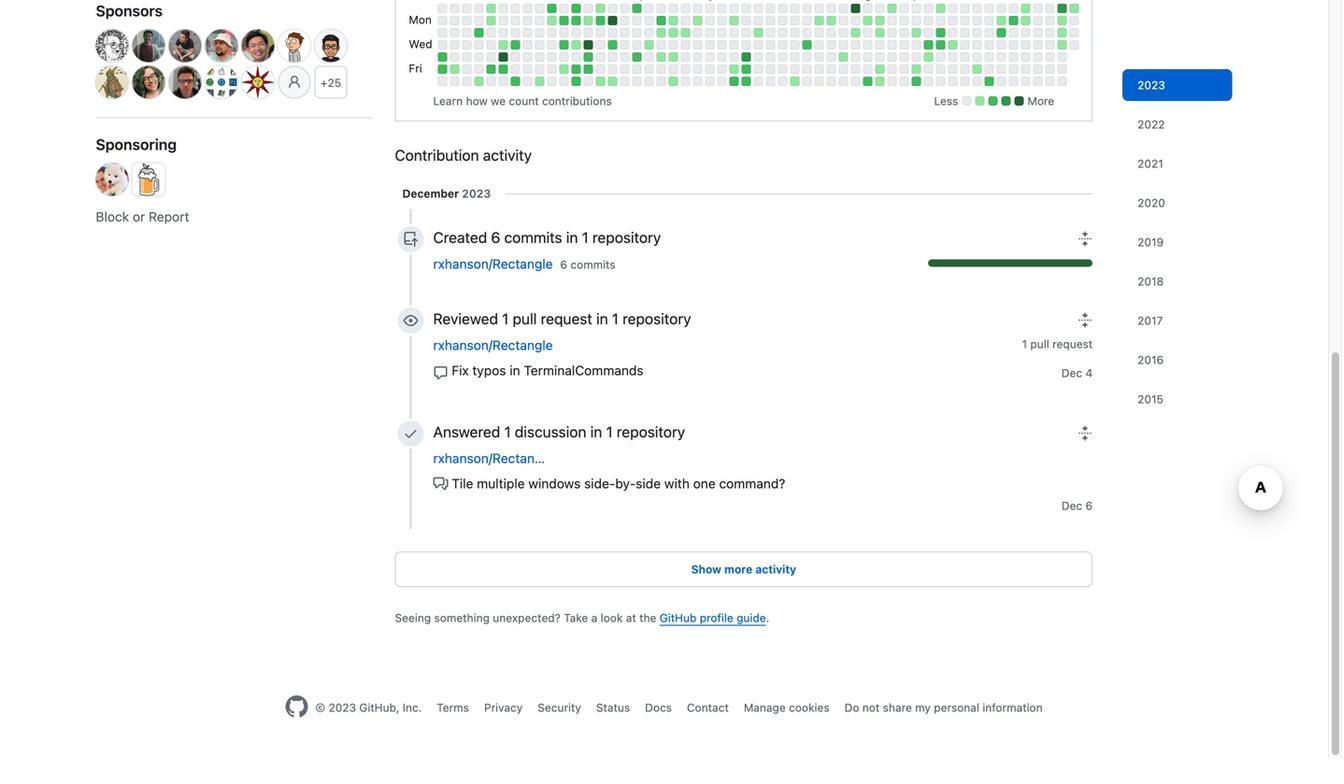 Task type: describe. For each thing, give the bounding box(es) containing it.
6 commits link
[[560, 258, 616, 271]]

github profile guide link
[[660, 611, 766, 625]]

tile multiple windows side-by-side with one command? link
[[452, 476, 786, 491]]

created 6             commits in             1             repository button
[[433, 228, 1093, 247]]

reviewed
[[433, 310, 498, 328]]

2016
[[1138, 353, 1164, 367]]

contributions
[[542, 94, 612, 107]]

in right typos
[[510, 363, 520, 378]]

github,
[[359, 701, 400, 714]]

in up the 6 commits "link"
[[566, 229, 578, 246]]

learn how we count contributions
[[433, 94, 612, 107]]

repository for created 6             commits in             1             repository
[[593, 229, 661, 246]]

do
[[845, 701, 860, 714]]

2017 link
[[1123, 305, 1233, 337]]

homepage image
[[286, 696, 308, 718]]

guide
[[737, 611, 766, 625]]

side
[[636, 476, 661, 491]]

do not share my personal information button
[[845, 699, 1043, 716]]

@robmcguinness image
[[169, 66, 201, 99]]

fix
[[452, 363, 469, 378]]

by-
[[616, 476, 636, 491]]

@homebrew image
[[132, 163, 165, 196]]

terms link
[[437, 701, 469, 714]]

look
[[601, 611, 623, 625]]

commits for rxhanson/rectangle
[[571, 258, 616, 271]]

sponsors
[[96, 2, 163, 20]]

or
[[133, 209, 145, 224]]

share
[[883, 701, 912, 714]]

repository for answered 1             discussion             in 1             repository
[[617, 423, 686, 441]]

grid containing mon
[[406, 0, 1082, 89]]

rxhanson/rectangle 6 commits
[[433, 256, 616, 272]]

comment discussion image
[[433, 476, 448, 491]]

profile
[[700, 611, 734, 625]]

1 vertical spatial pull
[[1031, 337, 1050, 351]]

+25
[[321, 76, 341, 89]]

2 horizontal spatial 2023
[[1138, 79, 1166, 92]]

security
[[538, 701, 581, 714]]

2015 link
[[1123, 383, 1233, 415]]

2017
[[1138, 314, 1164, 327]]

check image
[[403, 426, 418, 441]]

1 vertical spatial request
[[1053, 337, 1093, 351]]

2019
[[1138, 236, 1164, 249]]

2022
[[1138, 118, 1165, 131]]

terminalcommands
[[524, 363, 644, 378]]

dec for reviewed 1             pull request in             1             repository
[[1062, 366, 1083, 380]]

manage cookies
[[744, 701, 830, 714]]

wed
[[409, 37, 433, 50]]

my
[[916, 701, 931, 714]]

take
[[564, 611, 588, 625]]

collapse image for created 6             commits in             1             repository
[[1078, 231, 1093, 246]]

rxhanson/rectanglepro-community button
[[433, 450, 1093, 467]]

seeing
[[395, 611, 431, 625]]

terms
[[437, 701, 469, 714]]

request inside button
[[541, 310, 593, 328]]

1 vertical spatial repository
[[623, 310, 691, 328]]

@jyc image
[[242, 29, 274, 62]]

manage cookies button
[[744, 699, 830, 716]]

seeing something unexpected? take a look at the github profile guide .
[[395, 611, 770, 625]]

december 2023
[[403, 187, 491, 200]]

@sindresorhus image
[[96, 163, 129, 196]]

not
[[863, 701, 880, 714]]

contribution activity
[[395, 146, 532, 164]]

fri
[[409, 62, 422, 75]]

created
[[433, 229, 487, 246]]

cookies
[[789, 701, 830, 714]]

rxhanson/rectanglepro-community
[[433, 451, 649, 466]]

a
[[592, 611, 598, 625]]

dec 4
[[1062, 366, 1093, 380]]

rxhanson/rectangle for rxhanson/rectangle
[[433, 337, 553, 353]]

tile multiple windows side-by-side with one command?
[[452, 476, 786, 491]]

reviewed 1             pull request in             1             repository
[[433, 310, 691, 328]]

show
[[692, 563, 722, 576]]

© 2023 github, inc.
[[315, 701, 422, 714]]

2020
[[1138, 196, 1166, 209]]

learn
[[433, 94, 463, 107]]

comment image
[[433, 366, 448, 380]]

the
[[640, 611, 657, 625]]

more
[[725, 563, 753, 576]]

at
[[626, 611, 637, 625]]

2018 link
[[1123, 266, 1233, 297]]

6 for dec
[[1086, 499, 1093, 512]]

2022 link
[[1123, 108, 1233, 140]]

fix typos in terminalcommands
[[452, 363, 644, 378]]

more
[[1028, 94, 1055, 107]]

contribution
[[395, 146, 479, 164]]

answered 1             discussion             in 1             repository
[[433, 423, 686, 441]]

6 for rxhanson/rectangle
[[560, 258, 568, 271]]

information
[[983, 701, 1043, 714]]



Task type: locate. For each thing, give the bounding box(es) containing it.
0 vertical spatial collapse image
[[1078, 231, 1093, 246]]

6 down collapse icon
[[1086, 499, 1093, 512]]

2018
[[1138, 275, 1164, 288]]

6 for created
[[491, 229, 501, 246]]

collapse image left 2019
[[1078, 231, 1093, 246]]

one
[[693, 476, 716, 491]]

@deltamualpha image
[[96, 29, 129, 62]]

private sponsor image
[[287, 75, 302, 90]]

2 rxhanson/rectangle from the top
[[433, 337, 553, 353]]

do not share my personal information
[[845, 701, 1043, 714]]

6
[[491, 229, 501, 246], [560, 258, 568, 271], [1086, 499, 1093, 512]]

2023 for december 2023
[[462, 187, 491, 200]]

commits down created 6             commits in             1             repository
[[571, 258, 616, 271]]

block
[[96, 209, 129, 224]]

1 horizontal spatial pull
[[1031, 337, 1050, 351]]

1 vertical spatial activity
[[756, 563, 797, 576]]

2 collapse image from the top
[[1078, 313, 1093, 328]]

1
[[582, 229, 589, 246], [502, 310, 509, 328], [612, 310, 619, 328], [1022, 337, 1028, 351], [504, 423, 511, 441], [606, 423, 613, 441]]

.
[[766, 611, 770, 625]]

rxhanson/rectangle for rxhanson/rectangle 6 commits
[[433, 256, 553, 272]]

2019 link
[[1123, 226, 1233, 258]]

sponsoring
[[96, 136, 177, 153]]

docs
[[645, 701, 672, 714]]

commits up "rxhanson/rectangle 6 commits"
[[504, 229, 562, 246]]

rxhanson/rectanglepro-
[[433, 451, 580, 466]]

rxhanson/rectangle link
[[433, 256, 553, 272]]

in up community
[[591, 423, 602, 441]]

2 vertical spatial 6
[[1086, 499, 1093, 512]]

2023
[[1138, 79, 1166, 92], [462, 187, 491, 200], [329, 701, 356, 714]]

1 horizontal spatial activity
[[756, 563, 797, 576]]

@solkaz image
[[132, 29, 165, 62]]

1 dec from the top
[[1062, 366, 1083, 380]]

activity inside show more activity button
[[756, 563, 797, 576]]

dec
[[1062, 366, 1083, 380], [1062, 499, 1083, 512]]

0 vertical spatial pull
[[513, 310, 537, 328]]

0 horizontal spatial 2023
[[329, 701, 356, 714]]

commits inside button
[[504, 229, 562, 246]]

repository
[[593, 229, 661, 246], [623, 310, 691, 328], [617, 423, 686, 441]]

@gulci image
[[242, 66, 274, 99]]

1 vertical spatial rxhanson/rectangle
[[433, 337, 553, 353]]

less
[[935, 94, 959, 107]]

@iharkatkavets image
[[205, 29, 238, 62]]

cell
[[438, 4, 447, 13], [450, 4, 459, 13], [462, 4, 472, 13], [474, 4, 484, 13], [487, 4, 496, 13], [499, 4, 508, 13], [511, 4, 520, 13], [523, 4, 532, 13], [535, 4, 544, 13], [547, 4, 557, 13], [559, 4, 569, 13], [572, 4, 581, 13], [584, 4, 593, 13], [596, 4, 605, 13], [608, 4, 617, 13], [620, 4, 630, 13], [632, 4, 642, 13], [645, 4, 654, 13], [657, 4, 666, 13], [669, 4, 678, 13], [681, 4, 690, 13], [693, 4, 703, 13], [705, 4, 715, 13], [717, 4, 727, 13], [730, 4, 739, 13], [742, 4, 751, 13], [754, 4, 763, 13], [766, 4, 775, 13], [778, 4, 788, 13], [790, 4, 800, 13], [803, 4, 812, 13], [815, 4, 824, 13], [827, 4, 836, 13], [839, 4, 848, 13], [851, 4, 861, 13], [863, 4, 873, 13], [875, 4, 885, 13], [888, 4, 897, 13], [900, 4, 909, 13], [912, 4, 921, 13], [924, 4, 933, 13], [936, 4, 946, 13], [948, 4, 958, 13], [961, 4, 970, 13], [973, 4, 982, 13], [985, 4, 994, 13], [997, 4, 1006, 13], [1009, 4, 1019, 13], [1021, 4, 1031, 13], [1034, 4, 1043, 13], [1046, 4, 1055, 13], [1058, 4, 1067, 13], [1070, 4, 1079, 13], [438, 16, 447, 25], [450, 16, 459, 25], [462, 16, 472, 25], [474, 16, 484, 25], [487, 16, 496, 25], [499, 16, 508, 25], [511, 16, 520, 25], [523, 16, 532, 25], [535, 16, 544, 25], [547, 16, 557, 25], [559, 16, 569, 25], [572, 16, 581, 25], [584, 16, 593, 25], [596, 16, 605, 25], [608, 16, 617, 25], [620, 16, 630, 25], [632, 16, 642, 25], [645, 16, 654, 25], [657, 16, 666, 25], [669, 16, 678, 25], [681, 16, 690, 25], [693, 16, 703, 25], [705, 16, 715, 25], [717, 16, 727, 25], [730, 16, 739, 25], [742, 16, 751, 25], [754, 16, 763, 25], [766, 16, 775, 25], [778, 16, 788, 25], [790, 16, 800, 25], [803, 16, 812, 25], [815, 16, 824, 25], [827, 16, 836, 25], [839, 16, 848, 25], [851, 16, 861, 25], [863, 16, 873, 25], [875, 16, 885, 25], [888, 16, 897, 25], [900, 16, 909, 25], [912, 16, 921, 25], [924, 16, 933, 25], [936, 16, 946, 25], [948, 16, 958, 25], [961, 16, 970, 25], [973, 16, 982, 25], [985, 16, 994, 25], [997, 16, 1006, 25], [1009, 16, 1019, 25], [1021, 16, 1031, 25], [1034, 16, 1043, 25], [1046, 16, 1055, 25], [1058, 16, 1067, 25], [1070, 16, 1079, 25], [438, 28, 447, 37], [450, 28, 459, 37], [462, 28, 472, 37], [474, 28, 484, 37], [487, 28, 496, 37], [499, 28, 508, 37], [511, 28, 520, 37], [523, 28, 532, 37], [535, 28, 544, 37], [547, 28, 557, 37], [559, 28, 569, 37], [572, 28, 581, 37], [584, 28, 593, 37], [596, 28, 605, 37], [608, 28, 617, 37], [620, 28, 630, 37], [632, 28, 642, 37], [645, 28, 654, 37], [657, 28, 666, 37], [669, 28, 678, 37], [681, 28, 690, 37], [693, 28, 703, 37], [705, 28, 715, 37], [717, 28, 727, 37], [730, 28, 739, 37], [742, 28, 751, 37], [754, 28, 763, 37], [766, 28, 775, 37], [778, 28, 788, 37], [790, 28, 800, 37], [803, 28, 812, 37], [815, 28, 824, 37], [827, 28, 836, 37], [839, 28, 848, 37], [851, 28, 861, 37], [863, 28, 873, 37], [875, 28, 885, 37], [888, 28, 897, 37], [900, 28, 909, 37], [912, 28, 921, 37], [924, 28, 933, 37], [936, 28, 946, 37], [948, 28, 958, 37], [961, 28, 970, 37], [973, 28, 982, 37], [985, 28, 994, 37], [997, 28, 1006, 37], [1009, 28, 1019, 37], [1021, 28, 1031, 37], [1034, 28, 1043, 37], [1046, 28, 1055, 37], [1058, 28, 1067, 37], [1070, 28, 1079, 37], [438, 40, 447, 49], [450, 40, 459, 49], [462, 40, 472, 49], [474, 40, 484, 49], [487, 40, 496, 49], [499, 40, 508, 49], [511, 40, 520, 49], [523, 40, 532, 49], [535, 40, 544, 49], [547, 40, 557, 49], [559, 40, 569, 49], [572, 40, 581, 49], [584, 40, 593, 49], [596, 40, 605, 49], [608, 40, 617, 49], [620, 40, 630, 49], [632, 40, 642, 49], [645, 40, 654, 49], [657, 40, 666, 49], [669, 40, 678, 49], [681, 40, 690, 49], [693, 40, 703, 49], [705, 40, 715, 49], [717, 40, 727, 49], [730, 40, 739, 49], [742, 40, 751, 49], [754, 40, 763, 49], [766, 40, 775, 49], [778, 40, 788, 49], [790, 40, 800, 49], [803, 40, 812, 49], [815, 40, 824, 49], [827, 40, 836, 49], [839, 40, 848, 49], [851, 40, 861, 49], [863, 40, 873, 49], [875, 40, 885, 49], [888, 40, 897, 49], [900, 40, 909, 49], [912, 40, 921, 49], [924, 40, 933, 49], [936, 40, 946, 49], [948, 40, 958, 49], [961, 40, 970, 49], [973, 40, 982, 49], [985, 40, 994, 49], [997, 40, 1006, 49], [1009, 40, 1019, 49], [1021, 40, 1031, 49], [1034, 40, 1043, 49], [1046, 40, 1055, 49], [1058, 40, 1067, 49], [1070, 40, 1079, 49], [438, 52, 447, 62], [450, 52, 459, 62], [462, 52, 472, 62], [474, 52, 484, 62], [487, 52, 496, 62], [499, 52, 508, 62], [511, 52, 520, 62], [523, 52, 532, 62], [535, 52, 544, 62], [547, 52, 557, 62], [559, 52, 569, 62], [572, 52, 581, 62], [584, 52, 593, 62], [596, 52, 605, 62], [608, 52, 617, 62], [620, 52, 630, 62], [632, 52, 642, 62], [645, 52, 654, 62], [657, 52, 666, 62], [669, 52, 678, 62], [681, 52, 690, 62], [693, 52, 703, 62], [705, 52, 715, 62], [717, 52, 727, 62], [730, 52, 739, 62], [742, 52, 751, 62], [754, 52, 763, 62], [766, 52, 775, 62], [778, 52, 788, 62], [790, 52, 800, 62], [803, 52, 812, 62], [815, 52, 824, 62], [827, 52, 836, 62], [839, 52, 848, 62], [851, 52, 861, 62], [863, 52, 873, 62], [875, 52, 885, 62], [888, 52, 897, 62], [900, 52, 909, 62], [912, 52, 921, 62], [924, 52, 933, 62], [936, 52, 946, 62], [948, 52, 958, 62], [961, 52, 970, 62], [973, 52, 982, 62], [985, 52, 994, 62], [997, 52, 1006, 62], [1009, 52, 1019, 62], [1021, 52, 1031, 62], [1034, 52, 1043, 62], [1046, 52, 1055, 62], [1058, 52, 1067, 62], [438, 64, 447, 74], [450, 64, 459, 74], [462, 64, 472, 74], [474, 64, 484, 74], [487, 64, 496, 74], [499, 64, 508, 74], [511, 64, 520, 74], [523, 64, 532, 74], [535, 64, 544, 74], [547, 64, 557, 74], [559, 64, 569, 74], [572, 64, 581, 74], [584, 64, 593, 74], [596, 64, 605, 74], [608, 64, 617, 74], [620, 64, 630, 74], [632, 64, 642, 74], [645, 64, 654, 74], [657, 64, 666, 74], [669, 64, 678, 74], [681, 64, 690, 74], [693, 64, 703, 74], [705, 64, 715, 74], [717, 64, 727, 74], [730, 64, 739, 74], [742, 64, 751, 74], [754, 64, 763, 74], [766, 64, 775, 74], [778, 64, 788, 74], [790, 64, 800, 74], [803, 64, 812, 74], [815, 64, 824, 74], [827, 64, 836, 74], [839, 64, 848, 74], [851, 64, 861, 74], [863, 64, 873, 74], [875, 64, 885, 74], [888, 64, 897, 74], [900, 64, 909, 74], [912, 64, 921, 74], [924, 64, 933, 74], [936, 64, 946, 74], [948, 64, 958, 74], [961, 64, 970, 74], [973, 64, 982, 74], [985, 64, 994, 74], [997, 64, 1006, 74], [1009, 64, 1019, 74], [1021, 64, 1031, 74], [1034, 64, 1043, 74], [1046, 64, 1055, 74], [1058, 64, 1067, 74], [438, 77, 447, 86], [450, 77, 459, 86], [462, 77, 472, 86], [474, 77, 484, 86], [487, 77, 496, 86], [499, 77, 508, 86], [511, 77, 520, 86], [523, 77, 532, 86], [535, 77, 544, 86], [547, 77, 557, 86], [559, 77, 569, 86], [572, 77, 581, 86], [584, 77, 593, 86], [596, 77, 605, 86], [608, 77, 617, 86], [620, 77, 630, 86], [632, 77, 642, 86], [645, 77, 654, 86], [657, 77, 666, 86], [669, 77, 678, 86], [681, 77, 690, 86], [693, 77, 703, 86], [705, 77, 715, 86], [717, 77, 727, 86], [730, 77, 739, 86], [742, 77, 751, 86], [754, 77, 763, 86], [766, 77, 775, 86], [778, 77, 788, 86], [790, 77, 800, 86], [803, 77, 812, 86], [815, 77, 824, 86], [827, 77, 836, 86], [839, 77, 848, 86], [851, 77, 861, 86], [863, 77, 873, 86], [875, 77, 885, 86], [888, 77, 897, 86], [900, 77, 909, 86], [912, 77, 921, 86], [924, 77, 933, 86], [936, 77, 946, 86], [948, 77, 958, 86], [961, 77, 970, 86], [973, 77, 982, 86], [985, 77, 994, 86], [997, 77, 1006, 86], [1009, 77, 1019, 86], [1021, 77, 1031, 86], [1034, 77, 1043, 86], [1046, 77, 1055, 86], [1058, 77, 1067, 86]]

typos
[[473, 363, 506, 378]]

0 vertical spatial commits
[[504, 229, 562, 246]]

side-
[[584, 476, 616, 491]]

©
[[315, 701, 325, 714]]

2021 link
[[1123, 148, 1233, 180]]

dec down collapse icon
[[1062, 499, 1083, 512]]

collapse image for reviewed 1             pull request in             1             repository
[[1078, 313, 1093, 328]]

show more activity
[[692, 563, 797, 576]]

with
[[665, 476, 690, 491]]

0 horizontal spatial activity
[[483, 146, 532, 164]]

block or report
[[96, 209, 189, 224]]

security link
[[538, 701, 581, 714]]

reviewed 1             pull request in             1             repository button
[[433, 309, 1093, 328]]

0 vertical spatial dec
[[1062, 366, 1083, 380]]

collapse image
[[1078, 231, 1093, 246], [1078, 313, 1093, 328]]

repository up community
[[617, 423, 686, 441]]

command?
[[719, 476, 786, 491]]

collapse image up 1 pull request
[[1078, 313, 1093, 328]]

discussion
[[515, 423, 587, 441]]

repo push image
[[403, 232, 418, 247]]

count
[[509, 94, 539, 107]]

0 vertical spatial 2023
[[1138, 79, 1166, 92]]

tile
[[452, 476, 474, 491]]

show more activity button
[[395, 552, 1093, 587]]

dec for answered 1             discussion             in 1             repository
[[1062, 499, 1083, 512]]

privacy link
[[484, 701, 523, 714]]

4
[[1086, 366, 1093, 380]]

0 horizontal spatial request
[[541, 310, 593, 328]]

status
[[596, 701, 630, 714]]

community
[[580, 451, 649, 466]]

@chrisshyi image
[[205, 66, 238, 99]]

1 collapse image from the top
[[1078, 231, 1093, 246]]

1 rxhanson/rectangle from the top
[[433, 256, 553, 272]]

request up dec 4
[[1053, 337, 1093, 351]]

eye image
[[403, 313, 418, 328]]

answered
[[433, 423, 501, 441]]

1 horizontal spatial 2023
[[462, 187, 491, 200]]

rxhanson/rectangle
[[433, 256, 553, 272], [433, 337, 553, 353]]

100% of commits in december were made to rxhanson/rectangle image
[[928, 259, 1093, 267], [928, 259, 1093, 267]]

grid
[[406, 0, 1082, 89]]

1 horizontal spatial 6
[[560, 258, 568, 271]]

0 horizontal spatial pull
[[513, 310, 537, 328]]

1 vertical spatial dec
[[1062, 499, 1083, 512]]

2023 up 2022
[[1138, 79, 1166, 92]]

0 vertical spatial 6
[[491, 229, 501, 246]]

2 vertical spatial 2023
[[329, 701, 356, 714]]

dec 6
[[1062, 499, 1093, 512]]

1 horizontal spatial commits
[[571, 258, 616, 271]]

in up the terminalcommands
[[597, 310, 608, 328]]

6 up rxhanson/rectangle link
[[491, 229, 501, 246]]

0 horizontal spatial 6
[[491, 229, 501, 246]]

2 dec from the top
[[1062, 499, 1083, 512]]

request
[[541, 310, 593, 328], [1053, 337, 1093, 351]]

status link
[[596, 701, 630, 714]]

dec left 4
[[1062, 366, 1083, 380]]

collapse image inside created 6             commits in             1             repository button
[[1078, 231, 1093, 246]]

@purajit image
[[96, 66, 129, 99]]

@mikejohnpage image
[[278, 29, 311, 62]]

0 horizontal spatial commits
[[504, 229, 562, 246]]

1 vertical spatial collapse image
[[1078, 313, 1093, 328]]

6 down created 6             commits in             1             repository
[[560, 258, 568, 271]]

0 vertical spatial activity
[[483, 146, 532, 164]]

privacy
[[484, 701, 523, 714]]

manage
[[744, 701, 786, 714]]

docs link
[[645, 701, 672, 714]]

@aslilac image
[[132, 66, 165, 99]]

windows
[[529, 476, 581, 491]]

github
[[660, 611, 697, 625]]

commits for created
[[504, 229, 562, 246]]

activity right more
[[756, 563, 797, 576]]

2020 link
[[1123, 187, 1233, 219]]

1 pull request
[[1022, 337, 1093, 351]]

request up the terminalcommands
[[541, 310, 593, 328]]

1 vertical spatial 6
[[560, 258, 568, 271]]

2016 link
[[1123, 344, 1233, 376]]

@samuela image
[[169, 29, 201, 62]]

1 vertical spatial 2023
[[462, 187, 491, 200]]

fix typos in terminalcommands link
[[452, 363, 644, 378]]

1 horizontal spatial request
[[1053, 337, 1093, 351]]

how
[[466, 94, 488, 107]]

repository up the 6 commits "link"
[[593, 229, 661, 246]]

contact
[[687, 701, 729, 714]]

mon
[[409, 13, 432, 26]]

2023 right ©
[[329, 701, 356, 714]]

2023 down contribution activity
[[462, 187, 491, 200]]

repository up the terminalcommands
[[623, 310, 691, 328]]

block or report button
[[96, 207, 189, 227]]

rxhanson/rectangle up typos
[[433, 337, 553, 353]]

commits
[[504, 229, 562, 246], [571, 258, 616, 271]]

6 inside "rxhanson/rectangle 6 commits"
[[560, 258, 568, 271]]

activity down the we
[[483, 146, 532, 164]]

6 inside button
[[491, 229, 501, 246]]

2 vertical spatial repository
[[617, 423, 686, 441]]

activity
[[483, 146, 532, 164], [756, 563, 797, 576]]

collapse image
[[1078, 426, 1093, 441]]

2015
[[1138, 393, 1164, 406]]

2023 for © 2023 github, inc.
[[329, 701, 356, 714]]

rxhanson/rectangle down the created at the top of page
[[433, 256, 553, 272]]

learn how we count contributions link
[[433, 94, 612, 107]]

0 vertical spatial repository
[[593, 229, 661, 246]]

pull inside button
[[513, 310, 537, 328]]

2 horizontal spatial 6
[[1086, 499, 1093, 512]]

created 6             commits in             1             repository
[[433, 229, 661, 246]]

2023 link
[[1123, 69, 1233, 101]]

@mrdavidlaing image
[[315, 29, 347, 62]]

1 vertical spatial commits
[[571, 258, 616, 271]]

answered 1             discussion             in 1             repository button
[[433, 423, 1093, 441]]

collapse image inside reviewed 1             pull request in             1             repository button
[[1078, 313, 1093, 328]]

0 vertical spatial request
[[541, 310, 593, 328]]

0 vertical spatial rxhanson/rectangle
[[433, 256, 553, 272]]

something
[[434, 611, 490, 625]]

commits inside "rxhanson/rectangle 6 commits"
[[571, 258, 616, 271]]

2021
[[1138, 157, 1164, 170]]



Task type: vqa. For each thing, say whether or not it's contained in the screenshot.
0 Open
no



